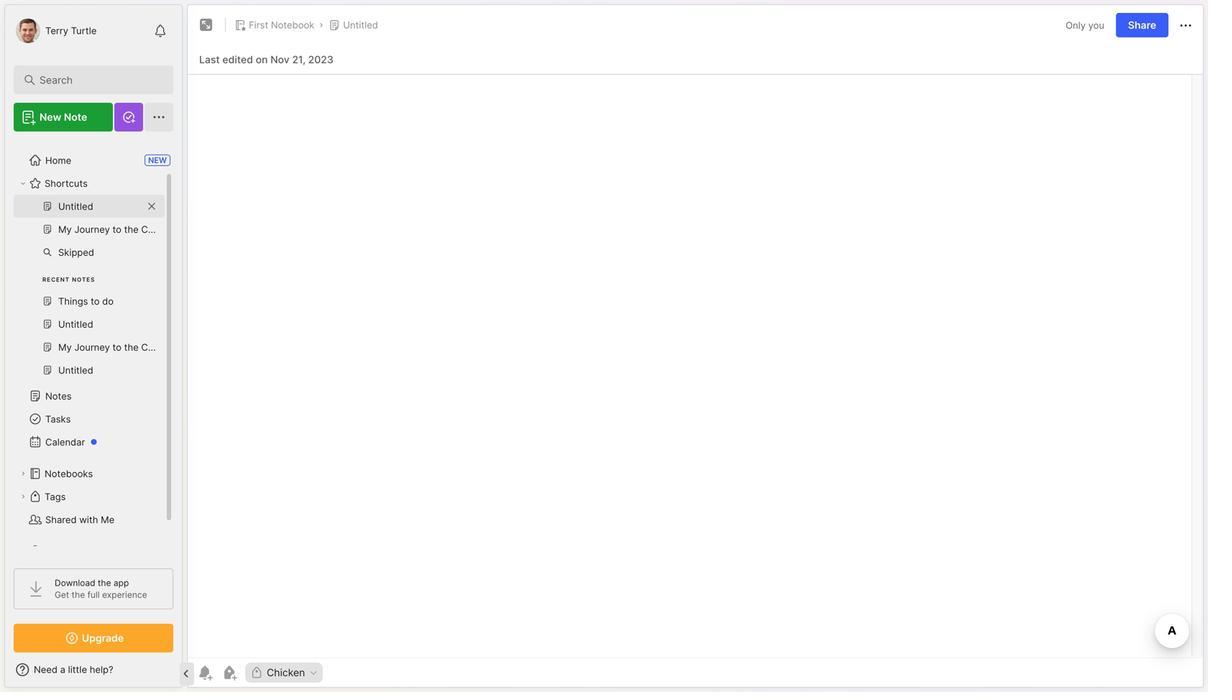 Task type: describe. For each thing, give the bounding box(es) containing it.
with
[[79, 515, 98, 526]]

only you
[[1066, 20, 1105, 31]]

shared
[[45, 515, 77, 526]]

1 vertical spatial the
[[72, 590, 85, 601]]

need
[[34, 665, 58, 676]]

chicken
[[267, 667, 305, 679]]

notebooks
[[45, 469, 93, 480]]

notebook
[[271, 19, 314, 31]]

recent
[[42, 276, 70, 283]]

first notebook
[[249, 19, 314, 31]]

Account field
[[14, 17, 97, 45]]

first
[[249, 19, 268, 31]]

new
[[148, 156, 167, 165]]

upgrade
[[82, 633, 124, 645]]

new note
[[40, 111, 87, 123]]

last edited on nov 21, 2023
[[199, 54, 334, 66]]

shortcuts button
[[14, 172, 165, 195]]

edited
[[223, 54, 253, 66]]

a
[[60, 665, 65, 676]]

help?
[[90, 665, 113, 676]]

new
[[40, 111, 61, 123]]

calendar button
[[14, 431, 165, 454]]

add a reminder image
[[196, 665, 214, 682]]

little
[[68, 665, 87, 676]]

tags
[[45, 492, 66, 503]]

Search text field
[[40, 73, 154, 87]]

last
[[199, 54, 220, 66]]

recent notes group
[[14, 195, 165, 391]]

terry turtle
[[45, 25, 97, 36]]

tree inside main element
[[5, 140, 182, 572]]

experience
[[102, 590, 147, 601]]

More actions field
[[1178, 16, 1195, 34]]

more actions image
[[1178, 17, 1195, 34]]

tags button
[[14, 486, 165, 509]]

0 horizontal spatial notes
[[45, 391, 72, 402]]

note window element
[[187, 4, 1204, 692]]

need a little help?
[[34, 665, 113, 676]]

notes link
[[14, 385, 165, 408]]

expand notebooks image
[[19, 470, 27, 478]]

share
[[1129, 19, 1157, 31]]

click to collapse image
[[182, 666, 192, 683]]

shared with me link
[[14, 509, 165, 532]]



Task type: vqa. For each thing, say whether or not it's contained in the screenshot.
Background icon
no



Task type: locate. For each thing, give the bounding box(es) containing it.
0 horizontal spatial the
[[72, 590, 85, 601]]

tree
[[5, 140, 182, 572]]

the up full
[[98, 578, 111, 589]]

notes right "recent"
[[72, 276, 95, 283]]

tree containing home
[[5, 140, 182, 572]]

1 horizontal spatial notes
[[72, 276, 95, 283]]

notebooks link
[[14, 463, 165, 486]]

shared with me
[[45, 515, 115, 526]]

download
[[55, 578, 95, 589]]

first notebook button
[[232, 15, 317, 35]]

21,
[[292, 54, 306, 66]]

on
[[256, 54, 268, 66]]

expand note image
[[198, 17, 215, 34]]

tasks button
[[14, 408, 165, 431]]

only
[[1066, 20, 1086, 31]]

note
[[64, 111, 87, 123]]

notes up tasks on the bottom of the page
[[45, 391, 72, 402]]

chicken button
[[245, 663, 323, 683]]

app
[[114, 578, 129, 589]]

download the app get the full experience
[[55, 578, 147, 601]]

Note Editor text field
[[188, 74, 1204, 658]]

shortcuts
[[45, 178, 88, 189]]

notes
[[72, 276, 95, 283], [45, 391, 72, 402]]

Chicken Tag actions field
[[305, 668, 319, 678]]

None search field
[[40, 71, 154, 88]]

you
[[1089, 20, 1105, 31]]

upgrade button
[[14, 624, 173, 653]]

none search field inside main element
[[40, 71, 154, 88]]

calendar
[[45, 437, 85, 448]]

turtle
[[71, 25, 97, 36]]

the
[[98, 578, 111, 589], [72, 590, 85, 601]]

untitled button
[[326, 15, 381, 35]]

terry
[[45, 25, 68, 36]]

main element
[[0, 0, 187, 693]]

share button
[[1116, 13, 1169, 37]]

0 vertical spatial the
[[98, 578, 111, 589]]

tasks
[[45, 414, 71, 425]]

1 horizontal spatial the
[[98, 578, 111, 589]]

me
[[101, 515, 115, 526]]

0 vertical spatial notes
[[72, 276, 95, 283]]

2023
[[308, 54, 334, 66]]

the down download
[[72, 590, 85, 601]]

full
[[87, 590, 100, 601]]

WHAT'S NEW field
[[5, 659, 182, 682]]

nov
[[271, 54, 290, 66]]

home
[[45, 155, 71, 166]]

expand tags image
[[19, 493, 27, 501]]

1 vertical spatial notes
[[45, 391, 72, 402]]

recent notes
[[42, 276, 95, 283]]

get
[[55, 590, 69, 601]]

notes inside group
[[72, 276, 95, 283]]

untitled
[[343, 19, 378, 31]]

add tag image
[[221, 665, 238, 682]]



